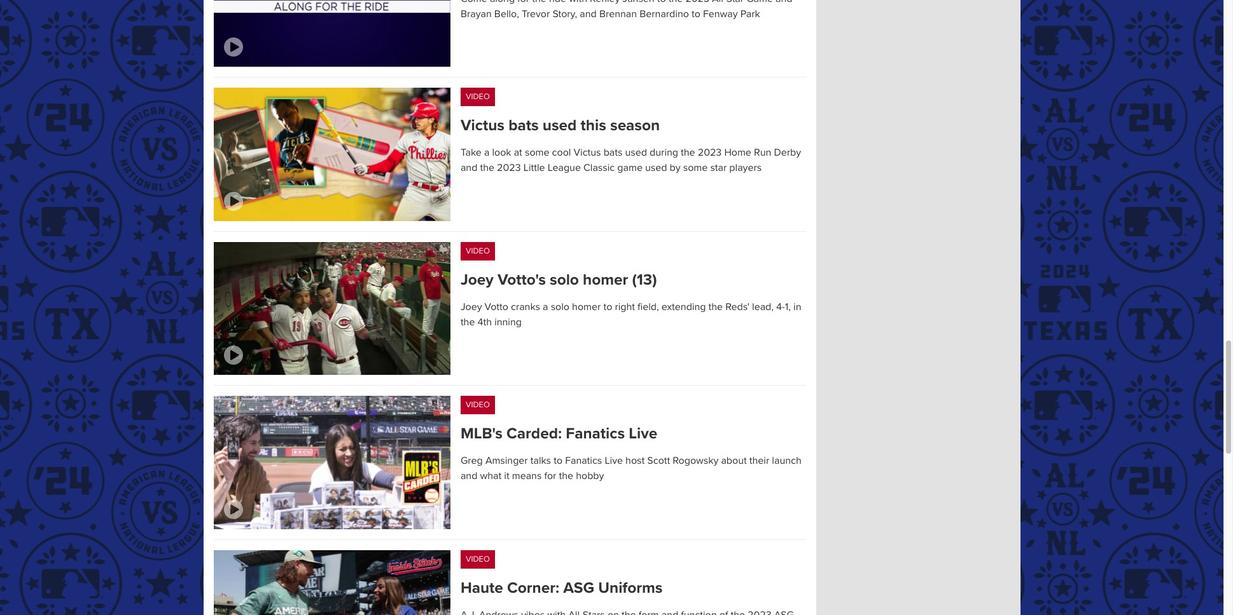 Task type: locate. For each thing, give the bounding box(es) containing it.
and down greg
[[461, 471, 477, 483]]

bats inside take a look at some cool victus bats used during the 2023 home run derby and the 2023 little league classic game used by some star players
[[604, 147, 623, 159]]

haute corner: asg uniforms link
[[461, 579, 806, 598]]

0 horizontal spatial for
[[517, 0, 530, 5]]

1 vertical spatial live
[[605, 455, 623, 468]]

brayan
[[461, 8, 492, 20]]

(13)
[[632, 271, 657, 289]]

video for haute
[[466, 555, 490, 565]]

league
[[548, 162, 581, 175]]

live
[[629, 425, 657, 444], [605, 455, 623, 468]]

their
[[749, 455, 769, 468]]

during
[[650, 147, 678, 159]]

2023 down look
[[497, 162, 521, 175]]

and down "with" on the top of the page
[[580, 8, 597, 20]]

a
[[484, 147, 490, 159], [543, 301, 548, 314]]

0 horizontal spatial a
[[484, 147, 490, 159]]

0 horizontal spatial bats
[[509, 117, 539, 135]]

it
[[504, 471, 509, 483]]

4 video from the top
[[466, 555, 490, 565]]

cool
[[552, 147, 571, 159]]

haute corner: asg uniforms
[[461, 579, 663, 598]]

1 video from the top
[[466, 92, 490, 102]]

1 vertical spatial some
[[683, 162, 708, 175]]

field,
[[638, 301, 659, 314]]

the
[[532, 0, 546, 5], [669, 0, 683, 5], [681, 147, 695, 159], [480, 162, 494, 175], [709, 301, 723, 314], [461, 316, 475, 329], [559, 471, 573, 483]]

votto
[[485, 301, 508, 314]]

homer
[[583, 271, 628, 289], [572, 301, 601, 314]]

0 vertical spatial for
[[517, 0, 530, 5]]

4th
[[478, 316, 492, 329]]

take a look at some cool victus bats used during the 2023 home run derby and the 2023 little league classic game used by some star players
[[461, 147, 801, 175]]

victus
[[461, 117, 505, 135], [574, 147, 601, 159]]

used up game in the top of the page
[[625, 147, 647, 159]]

joey for joey votto's solo homer (13)
[[461, 271, 494, 289]]

in
[[794, 301, 801, 314]]

players
[[729, 162, 762, 175]]

come
[[461, 0, 487, 5]]

video for joey
[[466, 246, 490, 256]]

0 vertical spatial 2023
[[686, 0, 709, 5]]

0 vertical spatial victus
[[461, 117, 505, 135]]

1 vertical spatial for
[[544, 471, 556, 483]]

this
[[581, 117, 606, 135]]

1 vertical spatial fanatics
[[565, 455, 602, 468]]

2023
[[686, 0, 709, 5], [698, 147, 722, 159], [497, 162, 521, 175]]

0 horizontal spatial live
[[605, 455, 623, 468]]

live up host
[[629, 425, 657, 444]]

extending
[[662, 301, 706, 314]]

to right talks
[[554, 455, 563, 468]]

joey inside the joey votto cranks a solo homer to right field, extending the reds' lead, 4-1, in the 4th inning
[[461, 301, 482, 314]]

used down "during"
[[645, 162, 667, 175]]

2023 up star
[[698, 147, 722, 159]]

for down talks
[[544, 471, 556, 483]]

0 vertical spatial used
[[543, 117, 577, 135]]

video up mlb's
[[466, 400, 490, 411]]

story,
[[553, 8, 577, 20]]

1 vertical spatial a
[[543, 301, 548, 314]]

to inside the joey votto cranks a solo homer to right field, extending the reds' lead, 4-1, in the 4th inning
[[604, 301, 612, 314]]

solo right votto's on the top left of page
[[550, 271, 579, 289]]

jansen
[[623, 0, 655, 5]]

votto's
[[498, 271, 546, 289]]

video up haute
[[466, 555, 490, 565]]

0 vertical spatial fanatics
[[566, 425, 625, 444]]

joey votto cranks a solo homer to right field, extending the reds' lead, 4-1, in the 4th inning
[[461, 301, 801, 329]]

take
[[461, 147, 482, 159]]

bats up at
[[509, 117, 539, 135]]

greg
[[461, 455, 483, 468]]

0 vertical spatial joey
[[461, 271, 494, 289]]

cranks
[[511, 301, 540, 314]]

homer up right
[[583, 271, 628, 289]]

solo down joey votto's solo homer (13)
[[551, 301, 570, 314]]

scott
[[647, 455, 670, 468]]

to left right
[[604, 301, 612, 314]]

some right by
[[683, 162, 708, 175]]

inning
[[495, 316, 522, 329]]

for inside come along for the ride with kenley jansen to the 2023 all-star game and brayan bello, trevor story, and brennan bernardino to fenway park
[[517, 0, 530, 5]]

to left fenway
[[692, 8, 701, 20]]

1 vertical spatial homer
[[572, 301, 601, 314]]

means
[[512, 471, 542, 483]]

and inside take a look at some cool victus bats used during the 2023 home run derby and the 2023 little league classic game used by some star players
[[461, 162, 477, 175]]

used up cool at the left top
[[543, 117, 577, 135]]

and
[[776, 0, 793, 5], [580, 8, 597, 20], [461, 162, 477, 175], [461, 471, 477, 483]]

victus up classic
[[574, 147, 601, 159]]

2 vertical spatial used
[[645, 162, 667, 175]]

joey up votto
[[461, 271, 494, 289]]

some up little
[[525, 147, 549, 159]]

trevor
[[522, 8, 550, 20]]

look
[[492, 147, 511, 159]]

right
[[615, 301, 635, 314]]

all-
[[712, 0, 726, 5]]

to
[[657, 0, 666, 5], [692, 8, 701, 20], [604, 301, 612, 314], [554, 455, 563, 468]]

hobby
[[576, 471, 604, 483]]

3 video from the top
[[466, 400, 490, 411]]

to inside the greg amsinger talks to fanatics live host scott rogowsky about their launch and what it means for the hobby
[[554, 455, 563, 468]]

1 horizontal spatial victus
[[574, 147, 601, 159]]

launch
[[772, 455, 802, 468]]

talks
[[531, 455, 551, 468]]

2 joey from the top
[[461, 301, 482, 314]]

1 horizontal spatial bats
[[604, 147, 623, 159]]

1 vertical spatial used
[[625, 147, 647, 159]]

1 vertical spatial victus
[[574, 147, 601, 159]]

0 vertical spatial live
[[629, 425, 657, 444]]

mlb's carded: fanatics live link
[[461, 425, 806, 444]]

joey
[[461, 271, 494, 289], [461, 301, 482, 314]]

video
[[466, 92, 490, 102], [466, 246, 490, 256], [466, 400, 490, 411], [466, 555, 490, 565]]

victus up take
[[461, 117, 505, 135]]

0 vertical spatial a
[[484, 147, 490, 159]]

0 vertical spatial homer
[[583, 271, 628, 289]]

1 horizontal spatial for
[[544, 471, 556, 483]]

fanatics
[[566, 425, 625, 444], [565, 455, 602, 468]]

2 video from the top
[[466, 246, 490, 256]]

2023 left all-
[[686, 0, 709, 5]]

0 vertical spatial some
[[525, 147, 549, 159]]

bats up classic
[[604, 147, 623, 159]]

1 horizontal spatial some
[[683, 162, 708, 175]]

a right cranks
[[543, 301, 548, 314]]

for
[[517, 0, 530, 5], [544, 471, 556, 483]]

what
[[480, 471, 502, 483]]

some
[[525, 147, 549, 159], [683, 162, 708, 175]]

video for mlb's
[[466, 400, 490, 411]]

1 vertical spatial bats
[[604, 147, 623, 159]]

brennan
[[599, 8, 637, 20]]

come along for the ride with kenley jansen to the 2023 all-star game and brayan bello, trevor story, and brennan bernardino to fenway park
[[461, 0, 793, 20]]

video up votto
[[466, 246, 490, 256]]

park
[[741, 8, 760, 20]]

1 joey from the top
[[461, 271, 494, 289]]

fenway
[[703, 8, 738, 20]]

a inside take a look at some cool victus bats used during the 2023 home run derby and the 2023 little league classic game used by some star players
[[484, 147, 490, 159]]

video up take
[[466, 92, 490, 102]]

victus inside take a look at some cool victus bats used during the 2023 home run derby and the 2023 little league classic game used by some star players
[[574, 147, 601, 159]]

with
[[569, 0, 587, 5]]

1 vertical spatial solo
[[551, 301, 570, 314]]

home
[[724, 147, 751, 159]]

joey votto's solo homer (13) link
[[461, 271, 806, 290]]

solo
[[550, 271, 579, 289], [551, 301, 570, 314]]

fanatics inside the greg amsinger talks to fanatics live host scott rogowsky about their launch and what it means for the hobby
[[565, 455, 602, 468]]

asg
[[563, 579, 594, 598]]

video for victus
[[466, 92, 490, 102]]

bernardino
[[640, 8, 689, 20]]

homer down joey votto's solo homer (13)
[[572, 301, 601, 314]]

1 horizontal spatial live
[[629, 425, 657, 444]]

victus bats used this season link
[[461, 117, 806, 135]]

the left hobby
[[559, 471, 573, 483]]

corner:
[[507, 579, 559, 598]]

for up trevor
[[517, 0, 530, 5]]

used
[[543, 117, 577, 135], [625, 147, 647, 159], [645, 162, 667, 175]]

1 horizontal spatial a
[[543, 301, 548, 314]]

1 vertical spatial joey
[[461, 301, 482, 314]]

joey up 4th
[[461, 301, 482, 314]]

a left look
[[484, 147, 490, 159]]

and down take
[[461, 162, 477, 175]]

0 vertical spatial bats
[[509, 117, 539, 135]]

bats
[[509, 117, 539, 135], [604, 147, 623, 159]]

live left host
[[605, 455, 623, 468]]

lead,
[[752, 301, 774, 314]]



Task type: describe. For each thing, give the bounding box(es) containing it.
reds'
[[726, 301, 750, 314]]

by
[[670, 162, 681, 175]]

kenley
[[590, 0, 620, 5]]

star
[[726, 0, 744, 5]]

bello,
[[494, 8, 519, 20]]

game
[[617, 162, 643, 175]]

amsinger
[[485, 455, 528, 468]]

and right game
[[776, 0, 793, 5]]

1 vertical spatial 2023
[[698, 147, 722, 159]]

season
[[610, 117, 660, 135]]

live inside the greg amsinger talks to fanatics live host scott rogowsky about their launch and what it means for the hobby
[[605, 455, 623, 468]]

rogowsky
[[673, 455, 719, 468]]

classic
[[584, 162, 615, 175]]

about
[[721, 455, 747, 468]]

4-
[[776, 301, 785, 314]]

the up trevor
[[532, 0, 546, 5]]

run
[[754, 147, 771, 159]]

greg amsinger talks to fanatics live host scott rogowsky about their launch and what it means for the hobby
[[461, 455, 802, 483]]

haute
[[461, 579, 503, 598]]

the left 4th
[[461, 316, 475, 329]]

victus bats used this season
[[461, 117, 660, 135]]

fanatics inside mlb's carded: fanatics live link
[[566, 425, 625, 444]]

2 vertical spatial 2023
[[497, 162, 521, 175]]

homer inside the joey votto cranks a solo homer to right field, extending the reds' lead, 4-1, in the 4th inning
[[572, 301, 601, 314]]

mlb's
[[461, 425, 503, 444]]

2023 inside come along for the ride with kenley jansen to the 2023 all-star game and brayan bello, trevor story, and brennan bernardino to fenway park
[[686, 0, 709, 5]]

for inside the greg amsinger talks to fanatics live host scott rogowsky about their launch and what it means for the hobby
[[544, 471, 556, 483]]

carded:
[[507, 425, 562, 444]]

solo inside the joey votto cranks a solo homer to right field, extending the reds' lead, 4-1, in the 4th inning
[[551, 301, 570, 314]]

star
[[710, 162, 727, 175]]

a inside the joey votto cranks a solo homer to right field, extending the reds' lead, 4-1, in the 4th inning
[[543, 301, 548, 314]]

the right "during"
[[681, 147, 695, 159]]

uniforms
[[598, 579, 663, 598]]

at
[[514, 147, 522, 159]]

joey votto's solo homer (13)
[[461, 271, 661, 289]]

the left 'reds''
[[709, 301, 723, 314]]

joey for joey votto cranks a solo homer to right field, extending the reds' lead, 4-1, in the 4th inning
[[461, 301, 482, 314]]

the inside the greg amsinger talks to fanatics live host scott rogowsky about their launch and what it means for the hobby
[[559, 471, 573, 483]]

and inside the greg amsinger talks to fanatics live host scott rogowsky about their launch and what it means for the hobby
[[461, 471, 477, 483]]

the up bernardino
[[669, 0, 683, 5]]

along
[[490, 0, 515, 5]]

0 vertical spatial solo
[[550, 271, 579, 289]]

1,
[[785, 301, 791, 314]]

0 horizontal spatial some
[[525, 147, 549, 159]]

0 horizontal spatial victus
[[461, 117, 505, 135]]

derby
[[774, 147, 801, 159]]

to up bernardino
[[657, 0, 666, 5]]

host
[[626, 455, 645, 468]]

the down look
[[480, 162, 494, 175]]

game
[[747, 0, 773, 5]]

little
[[524, 162, 545, 175]]

ride
[[549, 0, 566, 5]]

mlb's carded: fanatics live
[[461, 425, 657, 444]]



Task type: vqa. For each thing, say whether or not it's contained in the screenshot.
inning
yes



